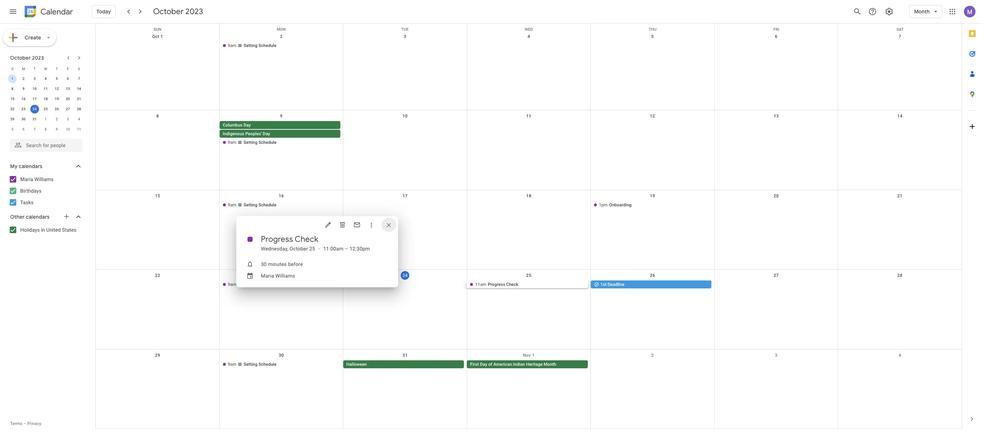 Task type: vqa. For each thing, say whether or not it's contained in the screenshot.
Create Dropdown Button
yes



Task type: describe. For each thing, give the bounding box(es) containing it.
terms link
[[10, 421, 22, 426]]

1 cell
[[7, 74, 18, 84]]

create button
[[3, 29, 56, 46]]

11 for sun
[[527, 114, 532, 119]]

1 horizontal spatial 26
[[650, 273, 655, 278]]

schedule for 2
[[259, 43, 277, 48]]

12 for sun
[[650, 114, 655, 119]]

1 right 'nov'
[[532, 353, 535, 358]]

0 vertical spatial 6
[[775, 34, 778, 39]]

wed
[[525, 27, 533, 32]]

holidays in united states
[[20, 227, 76, 233]]

1 vertical spatial 2023
[[32, 55, 44, 61]]

first day of american indian heritage month button
[[467, 360, 588, 368]]

13 for october 2023
[[66, 87, 70, 91]]

november 2 element
[[52, 115, 61, 124]]

setting schedule for 16
[[244, 202, 277, 207]]

8 inside november 8 element
[[45, 127, 47, 131]]

my calendars list
[[1, 174, 90, 208]]

settings menu image
[[885, 7, 894, 16]]

1 vertical spatial 5
[[56, 77, 58, 81]]

27 element
[[64, 105, 72, 114]]

12 element
[[52, 85, 61, 93]]

29 for 1
[[10, 117, 14, 121]]

0 vertical spatial 2023
[[185, 7, 203, 17]]

m
[[22, 67, 25, 71]]

1 horizontal spatial check
[[507, 282, 519, 287]]

birthdays
[[20, 188, 41, 194]]

november 8 element
[[41, 125, 50, 134]]

1 vertical spatial 7
[[78, 77, 80, 81]]

today
[[97, 8, 111, 15]]

heritage
[[526, 362, 543, 367]]

1st deadline
[[601, 282, 625, 287]]

indian
[[513, 362, 525, 367]]

1 vertical spatial october
[[10, 55, 31, 61]]

other
[[10, 214, 25, 220]]

privacy
[[27, 421, 41, 426]]

9 for october 2023
[[22, 87, 25, 91]]

calendars for other calendars
[[26, 214, 50, 220]]

november 4 element
[[75, 115, 83, 124]]

18 inside grid
[[527, 193, 532, 198]]

my
[[10, 163, 17, 170]]

of
[[489, 362, 493, 367]]

1 s from the left
[[11, 67, 14, 71]]

setting for 16
[[244, 202, 258, 207]]

row containing oct 1
[[96, 31, 962, 110]]

month button
[[910, 3, 943, 20]]

calendar heading
[[39, 7, 73, 17]]

13 element
[[64, 85, 72, 93]]

schedule for 16
[[259, 202, 277, 207]]

1 inside cell
[[11, 77, 13, 81]]

1pm onboarding
[[599, 202, 632, 207]]

oct
[[152, 34, 159, 39]]

30 for 30 "element"
[[21, 117, 26, 121]]

1 down '25' element
[[45, 117, 47, 121]]

1 horizontal spatial maria williams
[[261, 273, 295, 279]]

1 vertical spatial 16
[[279, 193, 284, 198]]

0 horizontal spatial –
[[23, 421, 26, 426]]

17 inside grid
[[403, 193, 408, 198]]

holidays
[[20, 227, 40, 233]]

nov
[[523, 353, 531, 358]]

privacy link
[[27, 421, 41, 426]]

1 horizontal spatial 27
[[774, 273, 779, 278]]

grid containing oct 1
[[95, 23, 962, 429]]

0 horizontal spatial october 2023
[[10, 55, 44, 61]]

calendar
[[40, 7, 73, 17]]

11am
[[476, 282, 487, 287]]

11 element
[[41, 85, 50, 93]]

progress inside progress check wednesday, october 25 ⋅ 11:00am – 12:30pm
[[261, 234, 293, 245]]

november 10 element
[[64, 125, 72, 134]]

2 s from the left
[[78, 67, 80, 71]]

24 inside "element"
[[33, 107, 37, 111]]

row containing s
[[7, 64, 85, 74]]

calendars for my calendars
[[19, 163, 42, 170]]

maria inside my calendars list
[[20, 176, 33, 182]]

sun
[[154, 27, 161, 32]]

7 inside november 7 element
[[34, 127, 36, 131]]

11 for october 2023
[[44, 87, 48, 91]]

18 inside 18 element
[[44, 97, 48, 101]]

wednesday,
[[261, 246, 288, 252]]

29 element
[[8, 115, 17, 124]]

october 2023 grid
[[7, 64, 85, 134]]

setting for 30
[[244, 362, 258, 367]]

1 vertical spatial 15
[[155, 193, 160, 198]]

11:00am
[[323, 246, 344, 252]]

before
[[288, 262, 303, 267]]

other calendars
[[10, 214, 50, 220]]

schedule inside cell
[[259, 140, 277, 145]]

Search for people text field
[[14, 139, 78, 152]]

27 inside october 2023 grid
[[66, 107, 70, 111]]

14 for sun
[[898, 114, 903, 119]]

1 vertical spatial day
[[263, 131, 270, 136]]

october inside progress check wednesday, october 25 ⋅ 11:00am – 12:30pm
[[290, 246, 308, 252]]

30 minutes before
[[261, 262, 303, 267]]

create
[[25, 34, 41, 41]]

schedule for 23
[[259, 282, 277, 287]]

6 inside november 6 element
[[22, 127, 25, 131]]

1 horizontal spatial october
[[153, 7, 184, 17]]

delete event image
[[339, 221, 346, 229]]

1 horizontal spatial 9
[[56, 127, 58, 131]]

1st
[[601, 282, 607, 287]]

2 t from the left
[[56, 67, 58, 71]]

1 vertical spatial 20
[[774, 193, 779, 198]]

25 inside progress check wednesday, october 25 ⋅ 11:00am – 12:30pm
[[309, 246, 315, 252]]

oct 1
[[152, 34, 163, 39]]

28 inside october 2023 grid
[[77, 107, 81, 111]]

9 for sun
[[280, 114, 283, 119]]

17 element
[[30, 95, 39, 103]]

15 element
[[8, 95, 17, 103]]

12:30pm
[[350, 246, 370, 252]]

november 6 element
[[19, 125, 28, 134]]

row containing sun
[[96, 23, 962, 32]]

indigenous peoples' day button
[[220, 130, 341, 138]]

today button
[[92, 3, 116, 20]]

progress check wednesday, october 25 ⋅ 11:00am – 12:30pm
[[261, 234, 370, 252]]

16 element
[[19, 95, 28, 103]]

my calendars button
[[1, 161, 90, 172]]

setting schedule for 2
[[244, 43, 277, 48]]

1 vertical spatial 6
[[67, 77, 69, 81]]

9am inside cell
[[228, 140, 237, 145]]

setting schedule for 30
[[244, 362, 277, 367]]

16 inside october 2023 grid
[[21, 97, 26, 101]]

1 horizontal spatial 23
[[279, 273, 284, 278]]

1 right oct
[[161, 34, 163, 39]]

williams inside my calendars list
[[34, 176, 54, 182]]

10 for october 2023
[[33, 87, 37, 91]]

halloween
[[347, 362, 367, 367]]

11am progress check
[[476, 282, 519, 287]]



Task type: locate. For each thing, give the bounding box(es) containing it.
9am for 2
[[228, 43, 237, 48]]

28 element
[[75, 105, 83, 114]]

0 vertical spatial 24
[[33, 107, 37, 111]]

row
[[96, 23, 962, 32], [96, 31, 962, 110], [7, 64, 85, 74], [7, 74, 85, 84], [7, 84, 85, 94], [7, 94, 85, 104], [7, 104, 85, 114], [96, 110, 962, 190], [7, 114, 85, 124], [7, 124, 85, 134], [96, 190, 962, 270], [96, 270, 962, 349], [96, 349, 962, 429]]

1 setting from the top
[[244, 43, 258, 48]]

5 9am from the top
[[228, 362, 237, 367]]

0 vertical spatial 25
[[44, 107, 48, 111]]

31 for nov 1
[[403, 353, 408, 358]]

1 9am from the top
[[228, 43, 237, 48]]

s up 1 cell
[[11, 67, 14, 71]]

28
[[77, 107, 81, 111], [898, 273, 903, 278]]

0 vertical spatial 27
[[66, 107, 70, 111]]

1 vertical spatial 19
[[650, 193, 655, 198]]

terms – privacy
[[10, 421, 41, 426]]

1 horizontal spatial 21
[[898, 193, 903, 198]]

1 t from the left
[[34, 67, 36, 71]]

– right terms
[[23, 421, 26, 426]]

0 vertical spatial progress
[[261, 234, 293, 245]]

sat
[[897, 27, 904, 32]]

calendar element
[[23, 4, 73, 20]]

october 2023 up sun
[[153, 7, 203, 17]]

30 for 30 minutes before
[[261, 262, 267, 267]]

1 vertical spatial 12
[[650, 114, 655, 119]]

22 inside grid
[[155, 273, 160, 278]]

30 element
[[19, 115, 28, 124]]

first day of american indian heritage month
[[470, 362, 557, 367]]

1 vertical spatial 28
[[898, 273, 903, 278]]

0 horizontal spatial 5
[[11, 127, 13, 131]]

5
[[652, 34, 654, 39], [56, 77, 58, 81], [11, 127, 13, 131]]

9 up 16 element
[[22, 87, 25, 91]]

cell
[[96, 42, 220, 50], [343, 42, 467, 50], [467, 42, 591, 50], [715, 42, 839, 50], [839, 42, 962, 50], [96, 121, 220, 147], [220, 121, 343, 147], [343, 121, 467, 147], [467, 121, 591, 147], [715, 121, 839, 147], [96, 201, 220, 210], [343, 201, 467, 210], [467, 201, 591, 210], [715, 201, 839, 210], [96, 281, 220, 289], [343, 281, 467, 289], [715, 281, 839, 289], [96, 360, 220, 369], [715, 360, 839, 369], [839, 360, 962, 369]]

0 horizontal spatial 10
[[33, 87, 37, 91]]

maria williams down 'minutes'
[[261, 273, 295, 279]]

21 inside october 2023 grid
[[77, 97, 81, 101]]

my calendars
[[10, 163, 42, 170]]

1 vertical spatial 26
[[650, 273, 655, 278]]

5 schedule from the top
[[259, 362, 277, 367]]

2 9am from the top
[[228, 140, 237, 145]]

maria williams up "birthdays"
[[20, 176, 54, 182]]

25 inside october 2023 grid
[[44, 107, 48, 111]]

1 vertical spatial –
[[23, 421, 26, 426]]

31 element
[[30, 115, 39, 124]]

0 horizontal spatial 31
[[33, 117, 37, 121]]

2 horizontal spatial 7
[[899, 34, 902, 39]]

united
[[46, 227, 61, 233]]

0 horizontal spatial 13
[[66, 87, 70, 91]]

first
[[470, 362, 479, 367]]

19 inside "element"
[[55, 97, 59, 101]]

calendars up in
[[26, 214, 50, 220]]

20 element
[[64, 95, 72, 103]]

4
[[528, 34, 530, 39], [45, 77, 47, 81], [78, 117, 80, 121], [899, 353, 902, 358]]

check
[[295, 234, 318, 245], [507, 282, 519, 287]]

1 horizontal spatial 5
[[56, 77, 58, 81]]

0 vertical spatial october
[[153, 7, 184, 17]]

23 down 30 minutes before
[[279, 273, 284, 278]]

1 vertical spatial 13
[[774, 114, 779, 119]]

month right "heritage"
[[544, 362, 557, 367]]

f
[[67, 67, 69, 71]]

1 horizontal spatial day
[[263, 131, 270, 136]]

1 vertical spatial 31
[[403, 353, 408, 358]]

calendars right the my
[[19, 163, 42, 170]]

8
[[11, 87, 13, 91], [156, 114, 159, 119], [45, 127, 47, 131]]

1 vertical spatial 24
[[403, 273, 408, 278]]

day for columbus
[[244, 123, 251, 128]]

21 element
[[75, 95, 83, 103]]

10 inside november 10 element
[[66, 127, 70, 131]]

26 inside october 2023 grid
[[55, 107, 59, 111]]

12 inside october 2023 grid
[[55, 87, 59, 91]]

day for first
[[480, 362, 488, 367]]

grid
[[95, 23, 962, 429]]

october
[[153, 7, 184, 17], [10, 55, 31, 61], [290, 246, 308, 252]]

october 2023 up m
[[10, 55, 44, 61]]

2 vertical spatial 7
[[34, 127, 36, 131]]

other calendars button
[[1, 211, 90, 223]]

2 vertical spatial day
[[480, 362, 488, 367]]

26 element
[[52, 105, 61, 114]]

3 setting from the top
[[244, 202, 258, 207]]

8 for october 2023
[[11, 87, 13, 91]]

14
[[77, 87, 81, 91], [898, 114, 903, 119]]

setting
[[244, 43, 258, 48], [244, 140, 258, 145], [244, 202, 258, 207], [244, 282, 258, 287], [244, 362, 258, 367]]

24, today element
[[30, 105, 39, 114]]

1 vertical spatial 22
[[155, 273, 160, 278]]

⋅
[[318, 246, 321, 252]]

2 vertical spatial 30
[[279, 353, 284, 358]]

11
[[44, 87, 48, 91], [527, 114, 532, 119], [77, 127, 81, 131]]

setting for 23
[[244, 282, 258, 287]]

onboarding
[[609, 202, 632, 207]]

14 inside october 2023 grid
[[77, 87, 81, 91]]

9
[[22, 87, 25, 91], [280, 114, 283, 119], [56, 127, 58, 131]]

setting inside cell
[[244, 140, 258, 145]]

states
[[62, 227, 76, 233]]

0 horizontal spatial 26
[[55, 107, 59, 111]]

cell containing columbus day
[[220, 121, 343, 147]]

2 vertical spatial 10
[[66, 127, 70, 131]]

0 vertical spatial 23
[[21, 107, 26, 111]]

t
[[34, 67, 36, 71], [56, 67, 58, 71]]

1 up the 15 "element"
[[11, 77, 13, 81]]

2 vertical spatial 25
[[527, 273, 532, 278]]

calendars
[[19, 163, 42, 170], [26, 214, 50, 220]]

0 vertical spatial maria williams
[[20, 176, 54, 182]]

29 inside october 2023 grid
[[10, 117, 14, 121]]

row group
[[7, 74, 85, 134]]

add other calendars image
[[63, 213, 70, 220]]

6 down fri
[[775, 34, 778, 39]]

3 setting schedule from the top
[[244, 202, 277, 207]]

15
[[10, 97, 14, 101], [155, 193, 160, 198]]

november 9 element
[[52, 125, 61, 134]]

0 horizontal spatial 17
[[33, 97, 37, 101]]

maria
[[20, 176, 33, 182], [261, 273, 274, 279]]

0 horizontal spatial 11
[[44, 87, 48, 91]]

7 down sat at top
[[899, 34, 902, 39]]

october down progress check heading
[[290, 246, 308, 252]]

20
[[66, 97, 70, 101], [774, 193, 779, 198]]

month
[[915, 8, 930, 15], [544, 362, 557, 367]]

– right 11:00am on the left of page
[[345, 246, 348, 252]]

24
[[33, 107, 37, 111], [403, 273, 408, 278]]

0 horizontal spatial 15
[[10, 97, 14, 101]]

2 vertical spatial 6
[[22, 127, 25, 131]]

5 up 12 element
[[56, 77, 58, 81]]

0 vertical spatial 29
[[10, 117, 14, 121]]

progress
[[261, 234, 293, 245], [488, 282, 505, 287]]

williams
[[34, 176, 54, 182], [276, 273, 295, 279]]

9 up the "columbus day" button
[[280, 114, 283, 119]]

0 horizontal spatial 19
[[55, 97, 59, 101]]

0 vertical spatial day
[[244, 123, 251, 128]]

31 up halloween button
[[403, 353, 408, 358]]

31 for 1
[[33, 117, 37, 121]]

22 inside row group
[[10, 107, 14, 111]]

5 setting from the top
[[244, 362, 258, 367]]

maria down 'minutes'
[[261, 273, 274, 279]]

1 horizontal spatial 25
[[309, 246, 315, 252]]

1 horizontal spatial 7
[[78, 77, 80, 81]]

7 down 31 'element'
[[34, 127, 36, 131]]

1 horizontal spatial 24
[[403, 273, 408, 278]]

0 horizontal spatial 20
[[66, 97, 70, 101]]

1
[[161, 34, 163, 39], [11, 77, 13, 81], [45, 117, 47, 121], [532, 353, 535, 358]]

10 inside the 10 element
[[33, 87, 37, 91]]

schedule
[[259, 43, 277, 48], [259, 140, 277, 145], [259, 202, 277, 207], [259, 282, 277, 287], [259, 362, 277, 367]]

25 inside grid
[[527, 273, 532, 278]]

peoples'
[[245, 131, 262, 136]]

fri
[[774, 27, 780, 32]]

indigenous
[[223, 131, 244, 136]]

october up sun
[[153, 7, 184, 17]]

9am
[[228, 43, 237, 48], [228, 140, 237, 145], [228, 202, 237, 207], [228, 282, 237, 287], [228, 362, 237, 367]]

t left 'f' on the top
[[56, 67, 58, 71]]

tab list
[[963, 23, 983, 409]]

3 schedule from the top
[[259, 202, 277, 207]]

2 horizontal spatial 5
[[652, 34, 654, 39]]

0 vertical spatial october 2023
[[153, 7, 203, 17]]

columbus
[[223, 123, 243, 128]]

2 horizontal spatial 30
[[279, 353, 284, 358]]

None search field
[[0, 136, 90, 152]]

november 5 element
[[8, 125, 17, 134]]

22
[[10, 107, 14, 111], [155, 273, 160, 278]]

november 7 element
[[30, 125, 39, 134]]

1 horizontal spatial 19
[[650, 193, 655, 198]]

setting schedule for 23
[[244, 282, 277, 287]]

1 vertical spatial williams
[[276, 273, 295, 279]]

0 vertical spatial 18
[[44, 97, 48, 101]]

3 9am from the top
[[228, 202, 237, 207]]

10 for sun
[[403, 114, 408, 119]]

main drawer image
[[9, 7, 17, 16]]

2 schedule from the top
[[259, 140, 277, 145]]

0 horizontal spatial 23
[[21, 107, 26, 111]]

25 element
[[41, 105, 50, 114]]

12 inside grid
[[650, 114, 655, 119]]

4 9am from the top
[[228, 282, 237, 287]]

month right settings menu image
[[915, 8, 930, 15]]

23
[[21, 107, 26, 111], [279, 273, 284, 278]]

check up ⋅
[[295, 234, 318, 245]]

2 horizontal spatial 9
[[280, 114, 283, 119]]

17
[[33, 97, 37, 101], [403, 193, 408, 198]]

2 setting from the top
[[244, 140, 258, 145]]

0 vertical spatial 7
[[899, 34, 902, 39]]

american
[[494, 362, 512, 367]]

1 horizontal spatial t
[[56, 67, 58, 71]]

w
[[44, 67, 47, 71]]

4 setting from the top
[[244, 282, 258, 287]]

0 vertical spatial 19
[[55, 97, 59, 101]]

0 horizontal spatial maria williams
[[20, 176, 54, 182]]

30 inside "element"
[[21, 117, 26, 121]]

month inside 'popup button'
[[915, 8, 930, 15]]

1pm
[[599, 202, 608, 207]]

deadline
[[608, 282, 625, 287]]

21
[[77, 97, 81, 101], [898, 193, 903, 198]]

26
[[55, 107, 59, 111], [650, 273, 655, 278]]

1 vertical spatial 21
[[898, 193, 903, 198]]

november 11 element
[[75, 125, 83, 134]]

0 horizontal spatial 22
[[10, 107, 14, 111]]

12 for october 2023
[[55, 87, 59, 91]]

7
[[899, 34, 902, 39], [78, 77, 80, 81], [34, 127, 36, 131]]

setting schedule inside cell
[[244, 140, 277, 145]]

0 horizontal spatial 14
[[77, 87, 81, 91]]

26 up 1st deadline button
[[650, 273, 655, 278]]

0 horizontal spatial 7
[[34, 127, 36, 131]]

25
[[44, 107, 48, 111], [309, 246, 315, 252], [527, 273, 532, 278]]

10 element
[[30, 85, 39, 93]]

nov 1
[[523, 353, 535, 358]]

0 vertical spatial 14
[[77, 87, 81, 91]]

4 setting schedule from the top
[[244, 282, 277, 287]]

23 down 16 element
[[21, 107, 26, 111]]

day up peoples'
[[244, 123, 251, 128]]

2 horizontal spatial 6
[[775, 34, 778, 39]]

terms
[[10, 421, 22, 426]]

10
[[33, 87, 37, 91], [403, 114, 408, 119], [66, 127, 70, 131]]

setting inside row
[[244, 43, 258, 48]]

check inside progress check wednesday, october 25 ⋅ 11:00am – 12:30pm
[[295, 234, 318, 245]]

day inside button
[[480, 362, 488, 367]]

19 element
[[52, 95, 61, 103]]

1 vertical spatial maria
[[261, 273, 274, 279]]

13 inside october 2023 grid
[[66, 87, 70, 91]]

maria williams inside my calendars list
[[20, 176, 54, 182]]

2
[[280, 34, 283, 39], [22, 77, 25, 81], [56, 117, 58, 121], [652, 353, 654, 358]]

14 element
[[75, 85, 83, 93]]

23 element
[[19, 105, 28, 114]]

check right 11am
[[507, 282, 519, 287]]

1 horizontal spatial williams
[[276, 273, 295, 279]]

schedule for 30
[[259, 362, 277, 367]]

0 vertical spatial calendars
[[19, 163, 42, 170]]

7 up 14 element
[[78, 77, 80, 81]]

1 horizontal spatial month
[[915, 8, 930, 15]]

18 element
[[41, 95, 50, 103]]

4 schedule from the top
[[259, 282, 277, 287]]

0 horizontal spatial 21
[[77, 97, 81, 101]]

2023
[[185, 7, 203, 17], [32, 55, 44, 61]]

0 vertical spatial 21
[[77, 97, 81, 101]]

columbus day indigenous peoples' day
[[223, 123, 270, 136]]

1 horizontal spatial october 2023
[[153, 7, 203, 17]]

9 down november 2 element on the top left of page
[[56, 127, 58, 131]]

0 horizontal spatial 27
[[66, 107, 70, 111]]

6 down 30 "element"
[[22, 127, 25, 131]]

1 setting schedule from the top
[[244, 43, 277, 48]]

0 horizontal spatial month
[[544, 362, 557, 367]]

halloween button
[[343, 360, 464, 368]]

williams down 30 minutes before
[[276, 273, 295, 279]]

22 element
[[8, 105, 17, 114]]

s right 'f' on the top
[[78, 67, 80, 71]]

november 3 element
[[64, 115, 72, 124]]

williams down the my calendars dropdown button
[[34, 176, 54, 182]]

s
[[11, 67, 14, 71], [78, 67, 80, 71]]

9am for 23
[[228, 282, 237, 287]]

5 down thu
[[652, 34, 654, 39]]

2 vertical spatial 5
[[11, 127, 13, 131]]

13 for sun
[[774, 114, 779, 119]]

minutes
[[268, 262, 287, 267]]

0 horizontal spatial progress
[[261, 234, 293, 245]]

27
[[66, 107, 70, 111], [774, 273, 779, 278]]

9am for 30
[[228, 362, 237, 367]]

month inside button
[[544, 362, 557, 367]]

progress check heading
[[261, 234, 318, 245]]

0 vertical spatial 5
[[652, 34, 654, 39]]

tue
[[402, 27, 409, 32]]

9am for 16
[[228, 202, 237, 207]]

17 inside october 2023 grid
[[33, 97, 37, 101]]

5 setting schedule from the top
[[244, 362, 277, 367]]

5 down 29 element
[[11, 127, 13, 131]]

day left of
[[480, 362, 488, 367]]

1 vertical spatial progress
[[488, 282, 505, 287]]

row group containing 1
[[7, 74, 85, 134]]

1 horizontal spatial maria
[[261, 273, 274, 279]]

–
[[345, 246, 348, 252], [23, 421, 26, 426]]

0 vertical spatial 16
[[21, 97, 26, 101]]

23 inside grid
[[21, 107, 26, 111]]

8 for sun
[[156, 114, 159, 119]]

0 vertical spatial month
[[915, 8, 930, 15]]

0 vertical spatial 26
[[55, 107, 59, 111]]

october up m
[[10, 55, 31, 61]]

day right peoples'
[[263, 131, 270, 136]]

row containing 5
[[7, 124, 85, 134]]

26 down 19 "element"
[[55, 107, 59, 111]]

setting for 2
[[244, 43, 258, 48]]

setting schedule
[[244, 43, 277, 48], [244, 140, 277, 145], [244, 202, 277, 207], [244, 282, 277, 287], [244, 362, 277, 367]]

– inside progress check wednesday, october 25 ⋅ 11:00am – 12:30pm
[[345, 246, 348, 252]]

30
[[21, 117, 26, 121], [261, 262, 267, 267], [279, 353, 284, 358]]

october 2023
[[153, 7, 203, 17], [10, 55, 44, 61]]

6 down 'f' on the top
[[67, 77, 69, 81]]

email event details image
[[354, 221, 361, 229]]

1 horizontal spatial 18
[[527, 193, 532, 198]]

19 inside grid
[[650, 193, 655, 198]]

31 inside 'element'
[[33, 117, 37, 121]]

1 vertical spatial month
[[544, 362, 557, 367]]

19
[[55, 97, 59, 101], [650, 193, 655, 198]]

1 vertical spatial 10
[[403, 114, 408, 119]]

0 horizontal spatial 8
[[11, 87, 13, 91]]

row containing 1
[[7, 74, 85, 84]]

2 horizontal spatial 10
[[403, 114, 408, 119]]

columbus day button
[[220, 121, 341, 129]]

t left w
[[34, 67, 36, 71]]

0 vertical spatial 28
[[77, 107, 81, 111]]

29 for nov 1
[[155, 353, 160, 358]]

1 horizontal spatial 2023
[[185, 7, 203, 17]]

0 vertical spatial maria
[[20, 176, 33, 182]]

6
[[775, 34, 778, 39], [67, 77, 69, 81], [22, 127, 25, 131]]

1 vertical spatial 14
[[898, 114, 903, 119]]

mon
[[277, 27, 286, 32]]

0 horizontal spatial williams
[[34, 176, 54, 182]]

18
[[44, 97, 48, 101], [527, 193, 532, 198]]

progress right 11am
[[488, 282, 505, 287]]

1 horizontal spatial 31
[[403, 353, 408, 358]]

1 horizontal spatial 12
[[650, 114, 655, 119]]

1 horizontal spatial 10
[[66, 127, 70, 131]]

1 schedule from the top
[[259, 43, 277, 48]]

1 vertical spatial maria williams
[[261, 273, 295, 279]]

2 setting schedule from the top
[[244, 140, 277, 145]]

in
[[41, 227, 45, 233]]

progress up wednesday,
[[261, 234, 293, 245]]

tasks
[[20, 200, 34, 205]]

1 horizontal spatial s
[[78, 67, 80, 71]]

0 horizontal spatial 18
[[44, 97, 48, 101]]

14 for october 2023
[[77, 87, 81, 91]]

31 down the 24, today "element"
[[33, 117, 37, 121]]

13
[[66, 87, 70, 91], [774, 114, 779, 119]]

11 inside 'element'
[[77, 127, 81, 131]]

3
[[404, 34, 407, 39], [34, 77, 36, 81], [67, 117, 69, 121], [775, 353, 778, 358]]

november 1 element
[[41, 115, 50, 124]]

1st deadline button
[[591, 281, 712, 289]]

1 vertical spatial 17
[[403, 193, 408, 198]]

15 inside "element"
[[10, 97, 14, 101]]

24 cell
[[29, 104, 40, 114]]

29
[[10, 117, 14, 121], [155, 353, 160, 358]]

maria up "birthdays"
[[20, 176, 33, 182]]

thu
[[649, 27, 657, 32]]

11 inside grid
[[527, 114, 532, 119]]

7 inside grid
[[899, 34, 902, 39]]

1 vertical spatial check
[[507, 282, 519, 287]]



